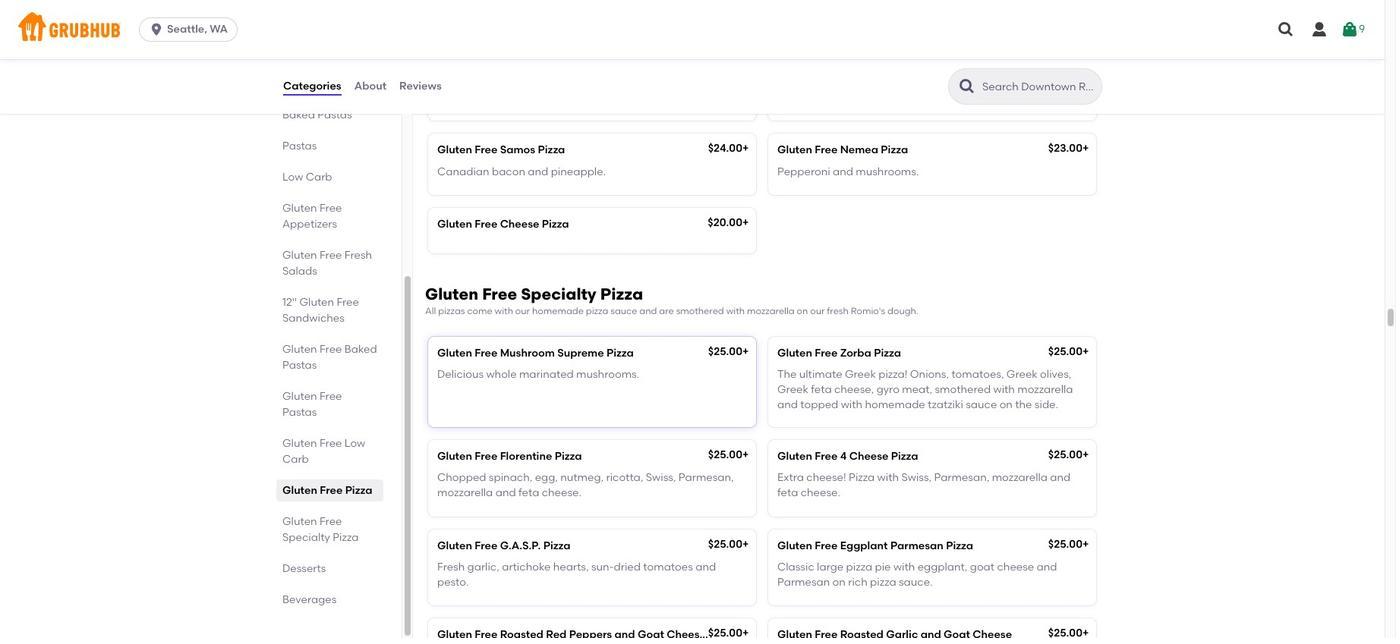 Task type: vqa. For each thing, say whether or not it's contained in the screenshot.
Low to the top
yes



Task type: locate. For each thing, give the bounding box(es) containing it.
free inside "gluten free low carb"
[[320, 438, 342, 450]]

0 vertical spatial low
[[283, 171, 303, 184]]

1 horizontal spatial cheese
[[850, 450, 889, 463]]

mushrooms down the solonika
[[496, 91, 556, 104]]

1 horizontal spatial fresh
[[438, 561, 465, 574]]

gluten for gluten free baked pastas
[[283, 343, 317, 356]]

1 parmesan, from the left
[[679, 472, 734, 485]]

greek
[[845, 368, 876, 381], [1007, 368, 1038, 381], [778, 384, 809, 397]]

1 horizontal spatial canadian
[[582, 91, 634, 104]]

1 cheese. from the left
[[542, 487, 582, 500]]

rich
[[849, 577, 868, 590]]

free inside gluten free baked pastas
[[320, 343, 342, 356]]

2 cheese. from the left
[[801, 487, 841, 500]]

carb
[[306, 171, 332, 184], [283, 453, 309, 466]]

0 horizontal spatial on
[[797, 306, 809, 317]]

free up the 'pepperoni,'
[[475, 70, 498, 83]]

parmesan down classic
[[778, 577, 830, 590]]

parmesan, inside chopped spinach, egg, nutmeg, ricotta, swiss, parmesan, mozzarella and feta cheese.
[[679, 472, 734, 485]]

1 horizontal spatial sauce
[[966, 399, 998, 412]]

2 swiss, from the left
[[902, 472, 932, 485]]

free up garlic,
[[475, 540, 498, 553]]

and down gluten free solonika pizza
[[559, 91, 579, 104]]

free for gluten free fresh salads
[[320, 249, 342, 262]]

gluten for gluten free florentine pizza
[[438, 450, 472, 463]]

$24.00 up $23.00
[[1049, 68, 1083, 81]]

0 vertical spatial pizza
[[586, 306, 609, 317]]

fresh
[[934, 91, 959, 104], [827, 306, 849, 317]]

specialty inside gluten free specialty pizza all pizzas come with our homemade pizza sauce and are smothered with mozzarella on our fresh romio's dough.
[[521, 285, 597, 304]]

9
[[1360, 23, 1366, 36]]

g.a.s.p.
[[500, 540, 541, 553]]

specialty
[[521, 285, 597, 304], [283, 532, 330, 545]]

1 vertical spatial carb
[[283, 453, 309, 466]]

artichoke
[[502, 561, 551, 574]]

gluten for gluten free 4 cheese pizza
[[778, 450, 813, 463]]

fresh
[[345, 249, 372, 262], [438, 561, 465, 574]]

2 parmesan, from the left
[[935, 472, 990, 485]]

1 horizontal spatial parmesan,
[[935, 472, 990, 485]]

baked down 12" gluten free sandwiches
[[345, 343, 377, 356]]

0 vertical spatial fresh
[[934, 91, 959, 104]]

free for gluten free cheese pizza
[[475, 218, 498, 231]]

0 vertical spatial homemade
[[532, 306, 584, 317]]

0 horizontal spatial parmesan,
[[679, 472, 734, 485]]

pesto.
[[438, 577, 469, 590]]

1 vertical spatial homemade
[[866, 399, 926, 412]]

and
[[559, 91, 579, 104], [911, 91, 931, 104], [528, 165, 549, 178], [833, 165, 854, 178], [640, 306, 657, 317], [778, 399, 798, 412], [1051, 472, 1071, 485], [496, 487, 516, 500], [696, 561, 716, 574], [1037, 561, 1058, 574]]

sauce left are at the top left
[[611, 306, 638, 317]]

gluten for gluten free pastas
[[283, 390, 317, 403]]

and down the 'side.'
[[1051, 472, 1071, 485]]

and inside extra cheese! pizza with swiss, parmesan, mozzarella and feta cheese.
[[1051, 472, 1071, 485]]

cheese. inside extra cheese! pizza with swiss, parmesan, mozzarella and feta cheese.
[[801, 487, 841, 500]]

free down bacon
[[475, 218, 498, 231]]

12" gluten free sandwiches
[[283, 296, 359, 325]]

fresh up pesto.
[[438, 561, 465, 574]]

1 horizontal spatial our
[[811, 306, 825, 317]]

mushroom
[[500, 347, 555, 360]]

cheese right 4
[[850, 450, 889, 463]]

free down appetizers
[[320, 249, 342, 262]]

greek up the
[[1007, 368, 1038, 381]]

sauce down tomatoes,
[[966, 399, 998, 412]]

2 vertical spatial on
[[833, 577, 846, 590]]

1 horizontal spatial mushrooms.
[[856, 165, 919, 178]]

gluten inside "gluten free low carb"
[[283, 438, 317, 450]]

specialty up supreme
[[521, 285, 597, 304]]

free for gluten free g.a.s.p. pizza
[[475, 540, 498, 553]]

+ for gluten free g.a.s.p. pizza
[[743, 538, 749, 551]]

1 vertical spatial fresh
[[827, 306, 849, 317]]

parmesan,
[[679, 472, 734, 485], [935, 472, 990, 485]]

1 horizontal spatial fresh
[[934, 91, 959, 104]]

pizza inside extra cheese! pizza with swiss, parmesan, mozzarella and feta cheese.
[[849, 472, 875, 485]]

delicious
[[438, 368, 484, 381]]

1 horizontal spatial smothered
[[935, 384, 991, 397]]

$25.00 + for extra cheese! pizza with swiss, parmesan, mozzarella and feta cheese.
[[1049, 449, 1090, 462]]

and down spinach,
[[496, 487, 516, 500]]

pizza up eggplant, on the right bottom
[[947, 540, 974, 553]]

nutmeg,
[[561, 472, 604, 485]]

$24.00 for canadian bacon and pineapple.
[[708, 142, 743, 155]]

gluten
[[438, 70, 472, 83], [438, 144, 472, 157], [778, 144, 813, 157], [283, 202, 317, 215], [438, 218, 472, 231], [283, 249, 317, 262], [425, 285, 479, 304], [300, 296, 334, 309], [283, 343, 317, 356], [438, 347, 472, 360], [778, 347, 813, 360], [283, 390, 317, 403], [283, 438, 317, 450], [438, 450, 472, 463], [778, 450, 813, 463], [283, 485, 317, 498], [283, 516, 317, 529], [438, 540, 472, 553], [778, 540, 813, 553]]

1 horizontal spatial on
[[833, 577, 846, 590]]

+ for gluten free zorba pizza
[[1083, 345, 1090, 358]]

1 horizontal spatial feta
[[778, 487, 799, 500]]

solonika
[[500, 70, 545, 83]]

1 vertical spatial pizza
[[847, 561, 873, 574]]

homemade up gluten free mushroom supreme pizza
[[532, 306, 584, 317]]

0 horizontal spatial sauce
[[611, 306, 638, 317]]

0 horizontal spatial swiss,
[[646, 472, 676, 485]]

pizza down gluten free 4 cheese pizza
[[849, 472, 875, 485]]

pizza right nemea
[[881, 144, 909, 157]]

pepperoni and mushrooms.
[[778, 165, 919, 178]]

1 horizontal spatial cheese.
[[801, 487, 841, 500]]

$25.00 for classic large pizza pie with eggplant, goat cheese and parmesan on rich pizza sauce.
[[1049, 538, 1083, 551]]

svg image
[[1278, 21, 1296, 39], [1311, 21, 1329, 39], [1341, 21, 1360, 39], [149, 22, 164, 37]]

with inside extra cheese! pizza with swiss, parmesan, mozzarella and feta cheese.
[[878, 472, 899, 485]]

free up the chopped
[[475, 450, 498, 463]]

swiss,
[[646, 472, 676, 485], [902, 472, 932, 485]]

1 vertical spatial canadian
[[438, 165, 490, 178]]

$24.00 +
[[708, 68, 749, 81], [1049, 68, 1090, 81], [708, 142, 749, 155]]

gluten inside gluten free baked pastas
[[283, 343, 317, 356]]

free up appetizers
[[320, 202, 342, 215]]

0 vertical spatial sauce
[[611, 306, 638, 317]]

parmesan
[[891, 540, 944, 553], [778, 577, 830, 590]]

+ for gluten free florentine pizza
[[743, 449, 749, 462]]

1 vertical spatial low
[[345, 438, 366, 450]]

mushrooms. down nemea
[[856, 165, 919, 178]]

gluten free specialty pizza
[[283, 516, 359, 545]]

free inside 12" gluten free sandwiches
[[337, 296, 359, 309]]

pepperoni,
[[438, 91, 493, 104]]

and down gluten free nemea pizza
[[833, 165, 854, 178]]

baked inside gluten free baked pastas
[[345, 343, 377, 356]]

$24.00 + for ground beef, mushrooms and fresh cold tomatoes.
[[1049, 68, 1090, 81]]

0 horizontal spatial fresh
[[345, 249, 372, 262]]

1 horizontal spatial low
[[345, 438, 366, 450]]

gluten free samos pizza
[[438, 144, 565, 157]]

low up gluten free pizza
[[345, 438, 366, 450]]

come
[[467, 306, 493, 317]]

carb up gluten free appetizers
[[306, 171, 332, 184]]

gluten inside gluten free specialty pizza all pizzas come with our homemade pizza sauce and are smothered with mozzarella on our fresh romio's dough.
[[425, 285, 479, 304]]

1 horizontal spatial baked
[[345, 343, 377, 356]]

tomatoes.
[[987, 91, 1039, 104]]

egg,
[[535, 472, 558, 485]]

on down large
[[833, 577, 846, 590]]

free inside gluten free specialty pizza
[[320, 516, 342, 529]]

$24.00 + down the main navigation navigation
[[708, 68, 749, 81]]

spinach,
[[489, 472, 533, 485]]

cheese
[[500, 218, 540, 231], [850, 450, 889, 463]]

free left 4
[[815, 450, 838, 463]]

feta down ultimate
[[811, 384, 832, 397]]

4
[[841, 450, 847, 463]]

with right are at the top left
[[727, 306, 745, 317]]

$23.00
[[1049, 142, 1083, 155]]

pizza down pineapple.
[[542, 218, 569, 231]]

pizza up rich
[[847, 561, 873, 574]]

on up gluten free zorba pizza
[[797, 306, 809, 317]]

and right tomatoes
[[696, 561, 716, 574]]

1 horizontal spatial specialty
[[521, 285, 597, 304]]

mozzarella inside the ultimate greek pizza! onions, tomatoes, greek olives, greek feta cheese, gyro meat, smothered with mozzarella and topped with homemade tzatziki sauce on the side.
[[1018, 384, 1074, 397]]

all
[[425, 306, 436, 317]]

free for gluten free pizza
[[320, 485, 343, 498]]

1 horizontal spatial homemade
[[866, 399, 926, 412]]

0 horizontal spatial mushrooms
[[496, 91, 556, 104]]

large
[[817, 561, 844, 574]]

gluten for gluten free mushroom supreme pizza
[[438, 347, 472, 360]]

$24.00 + up $23.00 +
[[1049, 68, 1090, 81]]

greek down the
[[778, 384, 809, 397]]

0 horizontal spatial our
[[516, 306, 530, 317]]

free up come
[[482, 285, 517, 304]]

fresh up 12" gluten free sandwiches
[[345, 249, 372, 262]]

free up pepperoni and mushrooms.
[[815, 144, 838, 157]]

with inside the classic large pizza pie with eggplant, goat cheese and parmesan on rich pizza sauce.
[[894, 561, 916, 574]]

0 vertical spatial fresh
[[345, 249, 372, 262]]

mozzarella down the
[[993, 472, 1048, 485]]

free down gluten free pizza
[[320, 516, 342, 529]]

low carb
[[283, 171, 332, 184]]

0 horizontal spatial parmesan
[[778, 577, 830, 590]]

1 vertical spatial cheese
[[850, 450, 889, 463]]

2 vertical spatial pizza
[[871, 577, 897, 590]]

and left search icon
[[911, 91, 931, 104]]

free for gluten free solonika pizza
[[475, 70, 498, 83]]

pepperoni, mushrooms and canadian bacon.
[[438, 91, 672, 104]]

gluten for gluten free samos pizza
[[438, 144, 472, 157]]

fresh left 'cold'
[[934, 91, 959, 104]]

0 vertical spatial parmesan
[[891, 540, 944, 553]]

baked pastas
[[283, 109, 352, 122]]

parmesan up the classic large pizza pie with eggplant, goat cheese and parmesan on rich pizza sauce.
[[891, 540, 944, 553]]

svg image inside 9 button
[[1341, 21, 1360, 39]]

tzatziki
[[928, 399, 964, 412]]

cheese
[[998, 561, 1035, 574]]

and left are at the top left
[[640, 306, 657, 317]]

sauce
[[611, 306, 638, 317], [966, 399, 998, 412]]

free down the gluten free pastas
[[320, 438, 342, 450]]

greek up cheese, on the right of page
[[845, 368, 876, 381]]

specialty inside gluten free specialty pizza
[[283, 532, 330, 545]]

0 horizontal spatial feta
[[519, 487, 540, 500]]

1 horizontal spatial swiss,
[[902, 472, 932, 485]]

1 horizontal spatial mushrooms
[[848, 91, 908, 104]]

0 vertical spatial cheese
[[500, 218, 540, 231]]

and right cheese
[[1037, 561, 1058, 574]]

with up sauce.
[[894, 561, 916, 574]]

+ for gluten free nemea pizza
[[1083, 142, 1090, 155]]

9 button
[[1341, 16, 1366, 43]]

0 horizontal spatial low
[[283, 171, 303, 184]]

1 vertical spatial sauce
[[966, 399, 998, 412]]

$20.00
[[708, 216, 743, 229]]

$25.00 for chopped spinach, egg, nutmeg, ricotta, swiss, parmesan, mozzarella and feta cheese.
[[709, 449, 743, 462]]

canadian down gluten free samos pizza
[[438, 165, 490, 178]]

free inside gluten free appetizers
[[320, 202, 342, 215]]

gluten inside gluten free specialty pizza
[[283, 516, 317, 529]]

baked down categories
[[283, 109, 315, 122]]

mozzarella up the
[[747, 306, 795, 317]]

our up mushroom
[[516, 306, 530, 317]]

sauce inside the ultimate greek pizza! onions, tomatoes, greek olives, greek feta cheese, gyro meat, smothered with mozzarella and topped with homemade tzatziki sauce on the side.
[[966, 399, 998, 412]]

specialty up desserts
[[283, 532, 330, 545]]

gluten inside gluten free fresh salads
[[283, 249, 317, 262]]

Search Downtown Romio's Pizza and Pasta search field
[[981, 80, 1098, 94]]

2 mushrooms from the left
[[848, 91, 908, 104]]

on left the
[[1000, 399, 1013, 412]]

0 vertical spatial mushrooms.
[[856, 165, 919, 178]]

free inside gluten free fresh salads
[[320, 249, 342, 262]]

free inside the gluten free pastas
[[320, 390, 342, 403]]

free down gluten free baked pastas
[[320, 390, 342, 403]]

1 vertical spatial specialty
[[283, 532, 330, 545]]

2 horizontal spatial on
[[1000, 399, 1013, 412]]

1 vertical spatial fresh
[[438, 561, 465, 574]]

$24.00 for ground beef, mushrooms and fresh cold tomatoes.
[[1049, 68, 1083, 81]]

smothered right are at the top left
[[677, 306, 724, 317]]

cheese. down egg,
[[542, 487, 582, 500]]

are
[[660, 306, 674, 317]]

$25.00 for the ultimate greek pizza! onions, tomatoes, greek olives, greek feta cheese, gyro meat, smothered with mozzarella and topped with homemade tzatziki sauce on the side.
[[1049, 345, 1083, 358]]

specialty for gluten free specialty pizza
[[283, 532, 330, 545]]

free for gluten free pastas
[[320, 390, 342, 403]]

pastas up "gluten free low carb"
[[283, 406, 317, 419]]

fresh left romio's
[[827, 306, 849, 317]]

supreme
[[558, 347, 604, 360]]

homemade down gyro
[[866, 399, 926, 412]]

pizzas
[[438, 306, 465, 317]]

canadian left bacon. at the top of page
[[582, 91, 634, 104]]

pizza inside gluten free specialty pizza all pizzas come with our homemade pizza sauce and are smothered with mozzarella on our fresh romio's dough.
[[586, 306, 609, 317]]

0 horizontal spatial specialty
[[283, 532, 330, 545]]

1 vertical spatial baked
[[345, 343, 377, 356]]

0 vertical spatial smothered
[[677, 306, 724, 317]]

pizza up supreme
[[586, 306, 609, 317]]

2 horizontal spatial feta
[[811, 384, 832, 397]]

mushrooms. down supreme
[[577, 368, 640, 381]]

$24.00 + up $20.00 + on the right top
[[708, 142, 749, 155]]

parmesan, inside extra cheese! pizza with swiss, parmesan, mozzarella and feta cheese.
[[935, 472, 990, 485]]

free down "gluten free low carb"
[[320, 485, 343, 498]]

mozzarella inside gluten free specialty pizza all pizzas come with our homemade pizza sauce and are smothered with mozzarella on our fresh romio's dough.
[[747, 306, 795, 317]]

smothered down tomatoes,
[[935, 384, 991, 397]]

pastas down categories
[[318, 109, 352, 122]]

feta inside the ultimate greek pizza! onions, tomatoes, greek olives, greek feta cheese, gyro meat, smothered with mozzarella and topped with homemade tzatziki sauce on the side.
[[811, 384, 832, 397]]

pizza
[[547, 70, 575, 83], [538, 144, 565, 157], [881, 144, 909, 157], [542, 218, 569, 231], [601, 285, 644, 304], [607, 347, 634, 360], [874, 347, 902, 360], [555, 450, 582, 463], [892, 450, 919, 463], [849, 472, 875, 485], [345, 485, 373, 498], [333, 532, 359, 545], [544, 540, 571, 553], [947, 540, 974, 553]]

$25.00 +
[[709, 345, 749, 358], [1049, 345, 1090, 358], [709, 449, 749, 462], [1049, 449, 1090, 462], [709, 538, 749, 551], [1049, 538, 1090, 551]]

free inside gluten free specialty pizza all pizzas come with our homemade pizza sauce and are smothered with mozzarella on our fresh romio's dough.
[[482, 285, 517, 304]]

0 horizontal spatial mushrooms.
[[577, 368, 640, 381]]

pizza down gluten free pizza
[[333, 532, 359, 545]]

pizza
[[586, 306, 609, 317], [847, 561, 873, 574], [871, 577, 897, 590]]

mushrooms right beef,
[[848, 91, 908, 104]]

0 horizontal spatial smothered
[[677, 306, 724, 317]]

pizza down the pie
[[871, 577, 897, 590]]

whole
[[486, 368, 517, 381]]

gluten for gluten free appetizers
[[283, 202, 317, 215]]

0 horizontal spatial fresh
[[827, 306, 849, 317]]

on
[[797, 306, 809, 317], [1000, 399, 1013, 412], [833, 577, 846, 590]]

low up gluten free appetizers
[[283, 171, 303, 184]]

samos
[[500, 144, 536, 157]]

free up the whole
[[475, 347, 498, 360]]

and inside chopped spinach, egg, nutmeg, ricotta, swiss, parmesan, mozzarella and feta cheese.
[[496, 487, 516, 500]]

gluten for gluten free low carb
[[283, 438, 317, 450]]

1 vertical spatial smothered
[[935, 384, 991, 397]]

the
[[778, 368, 797, 381]]

gyro
[[877, 384, 900, 397]]

feta inside chopped spinach, egg, nutmeg, ricotta, swiss, parmesan, mozzarella and feta cheese.
[[519, 487, 540, 500]]

free up large
[[815, 540, 838, 553]]

gluten free zorba pizza
[[778, 347, 902, 360]]

mozzarella inside chopped spinach, egg, nutmeg, ricotta, swiss, parmesan, mozzarella and feta cheese.
[[438, 487, 493, 500]]

carb up gluten free pizza
[[283, 453, 309, 466]]

1 swiss, from the left
[[646, 472, 676, 485]]

meat,
[[903, 384, 933, 397]]

gluten free fresh salads
[[283, 249, 372, 278]]

0 horizontal spatial cheese
[[500, 218, 540, 231]]

+ for gluten free 4 cheese pizza
[[1083, 449, 1090, 462]]

gluten for gluten free zorba pizza
[[778, 347, 813, 360]]

0 horizontal spatial cheese.
[[542, 487, 582, 500]]

salads
[[283, 265, 317, 278]]

swiss, right ricotta,
[[646, 472, 676, 485]]

1 vertical spatial parmesan
[[778, 577, 830, 590]]

with down gluten free 4 cheese pizza
[[878, 472, 899, 485]]

0 horizontal spatial baked
[[283, 109, 315, 122]]

gluten free g.a.s.p. pizza
[[438, 540, 571, 553]]

cheese down canadian bacon and pineapple. on the left of page
[[500, 218, 540, 231]]

gluten inside gluten free appetizers
[[283, 202, 317, 215]]

reviews button
[[399, 59, 443, 114]]

mushrooms.
[[856, 165, 919, 178], [577, 368, 640, 381]]

free up ultimate
[[815, 347, 838, 360]]

1 vertical spatial on
[[1000, 399, 1013, 412]]

gluten for gluten free pizza
[[283, 485, 317, 498]]

1 mushrooms from the left
[[496, 91, 556, 104]]

with
[[495, 306, 513, 317], [727, 306, 745, 317], [994, 384, 1016, 397], [841, 399, 863, 412], [878, 472, 899, 485], [894, 561, 916, 574]]

0 vertical spatial on
[[797, 306, 809, 317]]

+ for gluten free mushroom supreme pizza
[[743, 345, 749, 358]]

feta down extra
[[778, 487, 799, 500]]

our up gluten free zorba pizza
[[811, 306, 825, 317]]

tomatoes,
[[952, 368, 1005, 381]]

free for gluten free mushroom supreme pizza
[[475, 347, 498, 360]]

free
[[475, 70, 498, 83], [475, 144, 498, 157], [815, 144, 838, 157], [320, 202, 342, 215], [475, 218, 498, 231], [320, 249, 342, 262], [482, 285, 517, 304], [337, 296, 359, 309], [320, 343, 342, 356], [475, 347, 498, 360], [815, 347, 838, 360], [320, 390, 342, 403], [320, 438, 342, 450], [475, 450, 498, 463], [815, 450, 838, 463], [320, 485, 343, 498], [320, 516, 342, 529], [475, 540, 498, 553], [815, 540, 838, 553]]

pizza up pepperoni, mushrooms and canadian bacon.
[[547, 70, 575, 83]]

mozzarella up the 'side.'
[[1018, 384, 1074, 397]]

carb inside "gluten free low carb"
[[283, 453, 309, 466]]

homemade inside the ultimate greek pizza! onions, tomatoes, greek olives, greek feta cheese, gyro meat, smothered with mozzarella and topped with homemade tzatziki sauce on the side.
[[866, 399, 926, 412]]

cheese. down cheese!
[[801, 487, 841, 500]]

0 horizontal spatial homemade
[[532, 306, 584, 317]]

$24.00 up $20.00
[[708, 142, 743, 155]]

eggplant,
[[918, 561, 968, 574]]

feta down egg,
[[519, 487, 540, 500]]

1 our from the left
[[516, 306, 530, 317]]

and down the
[[778, 399, 798, 412]]

appetizers
[[283, 218, 337, 231]]

0 vertical spatial specialty
[[521, 285, 597, 304]]

swiss, down gluten free 4 cheese pizza
[[902, 472, 932, 485]]

gluten inside the gluten free pastas
[[283, 390, 317, 403]]

$25.00 + for delicious whole marinated mushrooms.
[[709, 345, 749, 358]]

$24.00
[[708, 68, 743, 81], [1049, 68, 1083, 81], [708, 142, 743, 155]]

smothered
[[677, 306, 724, 317], [935, 384, 991, 397]]



Task type: describe. For each thing, give the bounding box(es) containing it.
specialty for gluten free specialty pizza all pizzas come with our homemade pizza sauce and are smothered with mozzarella on our fresh romio's dough.
[[521, 285, 597, 304]]

delicious whole marinated mushrooms.
[[438, 368, 640, 381]]

gluten inside 12" gluten free sandwiches
[[300, 296, 334, 309]]

main navigation navigation
[[0, 0, 1386, 59]]

seattle,
[[167, 23, 207, 36]]

pizza right samos
[[538, 144, 565, 157]]

ground beef, mushrooms and fresh cold tomatoes.
[[778, 91, 1039, 104]]

$25.00 + for classic large pizza pie with eggplant, goat cheese and parmesan on rich pizza sauce.
[[1049, 538, 1090, 551]]

nemea
[[841, 144, 879, 157]]

beef,
[[820, 91, 845, 104]]

gluten for gluten free specialty pizza
[[283, 516, 317, 529]]

onions,
[[911, 368, 950, 381]]

0 vertical spatial carb
[[306, 171, 332, 184]]

sun-
[[592, 561, 614, 574]]

0 vertical spatial canadian
[[582, 91, 634, 104]]

with down cheese, on the right of page
[[841, 399, 863, 412]]

gluten for gluten free nemea pizza
[[778, 144, 813, 157]]

2 our from the left
[[811, 306, 825, 317]]

categories button
[[283, 59, 342, 114]]

$25.00 for fresh garlic, artichoke hearts, sun-dried tomatoes and pesto.
[[709, 538, 743, 551]]

gluten for gluten free cheese pizza
[[438, 218, 472, 231]]

romio's
[[851, 306, 886, 317]]

eggplant
[[841, 540, 888, 553]]

$25.00 + for fresh garlic, artichoke hearts, sun-dried tomatoes and pesto.
[[709, 538, 749, 551]]

$20.00 +
[[708, 216, 749, 229]]

sandwiches
[[283, 312, 345, 325]]

and inside the classic large pizza pie with eggplant, goat cheese and parmesan on rich pizza sauce.
[[1037, 561, 1058, 574]]

12"
[[283, 296, 297, 309]]

$25.00 for extra cheese! pizza with swiss, parmesan, mozzarella and feta cheese.
[[1049, 449, 1083, 462]]

and inside the ultimate greek pizza! onions, tomatoes, greek olives, greek feta cheese, gyro meat, smothered with mozzarella and topped with homemade tzatziki sauce on the side.
[[778, 399, 798, 412]]

gluten for gluten free solonika pizza
[[438, 70, 472, 83]]

free for gluten free eggplant parmesan pizza
[[815, 540, 838, 553]]

smothered inside the ultimate greek pizza! onions, tomatoes, greek olives, greek feta cheese, gyro meat, smothered with mozzarella and topped with homemade tzatziki sauce on the side.
[[935, 384, 991, 397]]

gluten free baked pastas
[[283, 343, 377, 372]]

svg image inside seattle, wa button
[[149, 22, 164, 37]]

gluten free appetizers
[[283, 202, 342, 231]]

pastas up low carb
[[283, 140, 317, 153]]

gluten free pizza
[[283, 485, 373, 498]]

pizza up hearts,
[[544, 540, 571, 553]]

cheese!
[[807, 472, 847, 485]]

pizza!
[[879, 368, 908, 381]]

low inside "gluten free low carb"
[[345, 438, 366, 450]]

+ for gluten free cheese pizza
[[743, 216, 749, 229]]

gluten free florentine pizza
[[438, 450, 582, 463]]

free for gluten free samos pizza
[[475, 144, 498, 157]]

and right bacon
[[528, 165, 549, 178]]

zorba
[[841, 347, 872, 360]]

gluten free 4 cheese pizza
[[778, 450, 919, 463]]

desserts
[[283, 563, 326, 576]]

seattle, wa
[[167, 23, 228, 36]]

pastas inside gluten free baked pastas
[[283, 359, 317, 372]]

and inside fresh garlic, artichoke hearts, sun-dried tomatoes and pesto.
[[696, 561, 716, 574]]

wa
[[210, 23, 228, 36]]

categories
[[283, 80, 342, 93]]

gluten free solonika pizza
[[438, 70, 575, 83]]

on inside gluten free specialty pizza all pizzas come with our homemade pizza sauce and are smothered with mozzarella on our fresh romio's dough.
[[797, 306, 809, 317]]

$25.00 + for the ultimate greek pizza! onions, tomatoes, greek olives, greek feta cheese, gyro meat, smothered with mozzarella and topped with homemade tzatziki sauce on the side.
[[1049, 345, 1090, 358]]

on inside the classic large pizza pie with eggplant, goat cheese and parmesan on rich pizza sauce.
[[833, 577, 846, 590]]

0 horizontal spatial canadian
[[438, 165, 490, 178]]

free for gluten free appetizers
[[320, 202, 342, 215]]

gluten for gluten free eggplant parmesan pizza
[[778, 540, 813, 553]]

pizza inside gluten free specialty pizza
[[333, 532, 359, 545]]

gluten free low carb
[[283, 438, 366, 466]]

about button
[[354, 59, 387, 114]]

reviews
[[400, 80, 442, 93]]

0 horizontal spatial greek
[[778, 384, 809, 397]]

feta for cheese.
[[519, 487, 540, 500]]

bacon.
[[636, 91, 672, 104]]

swiss, inside extra cheese! pizza with swiss, parmesan, mozzarella and feta cheese.
[[902, 472, 932, 485]]

fresh inside gluten free fresh salads
[[345, 249, 372, 262]]

cheese,
[[835, 384, 875, 397]]

feta for cheese,
[[811, 384, 832, 397]]

beverages
[[283, 594, 337, 607]]

1 horizontal spatial greek
[[845, 368, 876, 381]]

seattle, wa button
[[139, 17, 244, 42]]

fresh inside gluten free specialty pizza all pizzas come with our homemade pizza sauce and are smothered with mozzarella on our fresh romio's dough.
[[827, 306, 849, 317]]

gluten free cheese pizza
[[438, 218, 569, 231]]

chopped spinach, egg, nutmeg, ricotta, swiss, parmesan, mozzarella and feta cheese.
[[438, 472, 734, 500]]

mozzarella inside extra cheese! pizza with swiss, parmesan, mozzarella and feta cheese.
[[993, 472, 1048, 485]]

gluten free specialty pizza all pizzas come with our homemade pizza sauce and are smothered with mozzarella on our fresh romio's dough.
[[425, 285, 919, 317]]

dried
[[614, 561, 641, 574]]

sauce.
[[899, 577, 933, 590]]

feta inside extra cheese! pizza with swiss, parmesan, mozzarella and feta cheese.
[[778, 487, 799, 500]]

extra
[[778, 472, 804, 485]]

bacon
[[492, 165, 526, 178]]

free for gluten free zorba pizza
[[815, 347, 838, 360]]

side.
[[1035, 399, 1059, 412]]

free for gluten free nemea pizza
[[815, 144, 838, 157]]

free for gluten free low carb
[[320, 438, 342, 450]]

free for gluten free specialty pizza
[[320, 516, 342, 529]]

marinated
[[520, 368, 574, 381]]

classic
[[778, 561, 815, 574]]

smothered inside gluten free specialty pizza all pizzas come with our homemade pizza sauce and are smothered with mozzarella on our fresh romio's dough.
[[677, 306, 724, 317]]

free for gluten free baked pastas
[[320, 343, 342, 356]]

pizza up nutmeg,
[[555, 450, 582, 463]]

with down tomatoes,
[[994, 384, 1016, 397]]

$24.00 + for canadian bacon and pineapple.
[[708, 142, 749, 155]]

2 horizontal spatial greek
[[1007, 368, 1038, 381]]

dough.
[[888, 306, 919, 317]]

about
[[354, 80, 387, 93]]

hearts,
[[554, 561, 589, 574]]

$23.00 +
[[1049, 142, 1090, 155]]

gluten for gluten free specialty pizza all pizzas come with our homemade pizza sauce and are smothered with mozzarella on our fresh romio's dough.
[[425, 285, 479, 304]]

sauce inside gluten free specialty pizza all pizzas come with our homemade pizza sauce and are smothered with mozzarella on our fresh romio's dough.
[[611, 306, 638, 317]]

pizza up extra cheese! pizza with swiss, parmesan, mozzarella and feta cheese.
[[892, 450, 919, 463]]

ground
[[778, 91, 817, 104]]

canadian bacon and pineapple.
[[438, 165, 606, 178]]

$24.00 down the main navigation navigation
[[708, 68, 743, 81]]

goat
[[971, 561, 995, 574]]

gluten for gluten free g.a.s.p. pizza
[[438, 540, 472, 553]]

parmesan inside the classic large pizza pie with eggplant, goat cheese and parmesan on rich pizza sauce.
[[778, 577, 830, 590]]

$25.00 + for chopped spinach, egg, nutmeg, ricotta, swiss, parmesan, mozzarella and feta cheese.
[[709, 449, 749, 462]]

olives,
[[1041, 368, 1072, 381]]

swiss, inside chopped spinach, egg, nutmeg, ricotta, swiss, parmesan, mozzarella and feta cheese.
[[646, 472, 676, 485]]

and inside gluten free specialty pizza all pizzas come with our homemade pizza sauce and are smothered with mozzarella on our fresh romio's dough.
[[640, 306, 657, 317]]

+ for gluten free samos pizza
[[743, 142, 749, 155]]

pizza inside gluten free specialty pizza all pizzas come with our homemade pizza sauce and are smothered with mozzarella on our fresh romio's dough.
[[601, 285, 644, 304]]

gluten free pastas
[[283, 390, 342, 419]]

cheese. inside chopped spinach, egg, nutmeg, ricotta, swiss, parmesan, mozzarella and feta cheese.
[[542, 487, 582, 500]]

ricotta,
[[607, 472, 644, 485]]

$25.00 for delicious whole marinated mushrooms.
[[709, 345, 743, 358]]

chopped
[[438, 472, 487, 485]]

0 vertical spatial baked
[[283, 109, 315, 122]]

gluten free eggplant parmesan pizza
[[778, 540, 974, 553]]

pie
[[875, 561, 891, 574]]

pizza up pizza!
[[874, 347, 902, 360]]

search icon image
[[959, 77, 977, 96]]

fresh garlic, artichoke hearts, sun-dried tomatoes and pesto.
[[438, 561, 716, 590]]

classic large pizza pie with eggplant, goat cheese and parmesan on rich pizza sauce.
[[778, 561, 1058, 590]]

the
[[1016, 399, 1033, 412]]

extra cheese! pizza with swiss, parmesan, mozzarella and feta cheese.
[[778, 472, 1071, 500]]

free for gluten free specialty pizza all pizzas come with our homemade pizza sauce and are smothered with mozzarella on our fresh romio's dough.
[[482, 285, 517, 304]]

+ for gluten free eggplant parmesan pizza
[[1083, 538, 1090, 551]]

1 vertical spatial mushrooms.
[[577, 368, 640, 381]]

tomatoes
[[644, 561, 693, 574]]

homemade inside gluten free specialty pizza all pizzas come with our homemade pizza sauce and are smothered with mozzarella on our fresh romio's dough.
[[532, 306, 584, 317]]

pizza down "gluten free low carb"
[[345, 485, 373, 498]]

pepperoni
[[778, 165, 831, 178]]

free for gluten free 4 cheese pizza
[[815, 450, 838, 463]]

1 horizontal spatial parmesan
[[891, 540, 944, 553]]

pastas inside the gluten free pastas
[[283, 406, 317, 419]]

garlic,
[[468, 561, 500, 574]]

pizza right supreme
[[607, 347, 634, 360]]

gluten for gluten free fresh salads
[[283, 249, 317, 262]]

gluten free mushroom supreme pizza
[[438, 347, 634, 360]]

cold
[[961, 91, 984, 104]]

with right come
[[495, 306, 513, 317]]

fresh inside fresh garlic, artichoke hearts, sun-dried tomatoes and pesto.
[[438, 561, 465, 574]]

the ultimate greek pizza! onions, tomatoes, greek olives, greek feta cheese, gyro meat, smothered with mozzarella and topped with homemade tzatziki sauce on the side.
[[778, 368, 1074, 412]]

free for gluten free florentine pizza
[[475, 450, 498, 463]]

on inside the ultimate greek pizza! onions, tomatoes, greek olives, greek feta cheese, gyro meat, smothered with mozzarella and topped with homemade tzatziki sauce on the side.
[[1000, 399, 1013, 412]]

topped
[[801, 399, 839, 412]]



